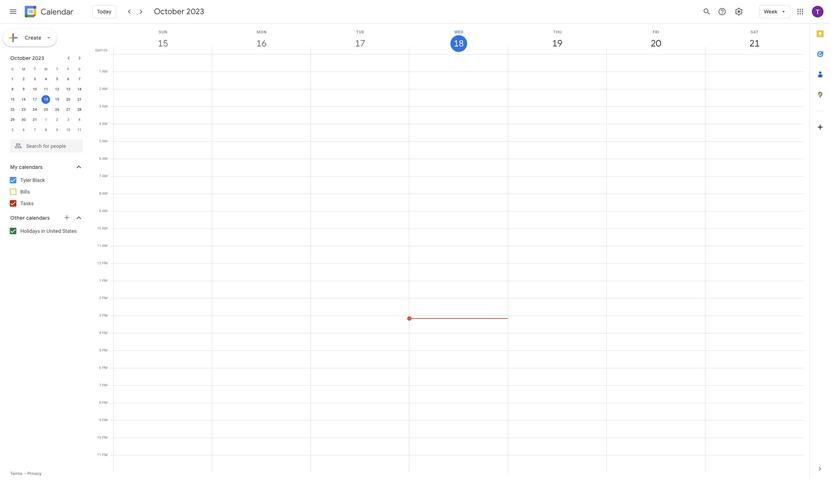 Task type: locate. For each thing, give the bounding box(es) containing it.
10 up 11 pm
[[97, 436, 101, 440]]

16 down the mon
[[256, 37, 267, 49]]

9 am from the top
[[102, 209, 108, 213]]

pm up the 4 pm
[[102, 314, 108, 318]]

1 down 25 element
[[45, 118, 47, 122]]

tyler
[[20, 177, 31, 183]]

1 up 2 am
[[99, 69, 101, 73]]

7 am from the top
[[102, 174, 108, 178]]

tab list
[[811, 24, 831, 459]]

pm
[[102, 261, 108, 265], [102, 279, 108, 283], [102, 296, 108, 300], [102, 314, 108, 318], [102, 331, 108, 335], [102, 349, 108, 353], [102, 366, 108, 370], [102, 384, 108, 388], [102, 401, 108, 405], [102, 419, 108, 423], [102, 436, 108, 440], [102, 453, 108, 457]]

10 up 17 element
[[33, 87, 37, 91]]

8 down november 1 element
[[45, 128, 47, 132]]

1 vertical spatial 20
[[66, 97, 70, 101]]

1 horizontal spatial 15
[[157, 37, 168, 49]]

0 vertical spatial 2023
[[187, 7, 204, 17]]

7 am
[[99, 174, 108, 178]]

0 vertical spatial 19
[[552, 37, 563, 49]]

6 down 5 am
[[99, 157, 101, 161]]

am up 6 am
[[102, 139, 108, 143]]

11 for 11 element
[[44, 87, 48, 91]]

1 am from the top
[[102, 69, 108, 73]]

19 inside 'column header'
[[552, 37, 563, 49]]

sat
[[751, 30, 760, 35]]

in
[[41, 228, 45, 234]]

pm up 3 pm
[[102, 296, 108, 300]]

10 am
[[97, 227, 108, 231]]

november 4 element
[[75, 116, 84, 124]]

am for 9 am
[[102, 209, 108, 213]]

sun
[[159, 30, 168, 35]]

5 down 29 element
[[11, 128, 14, 132]]

3 up 10 element
[[34, 77, 36, 81]]

4 pm from the top
[[102, 314, 108, 318]]

1 vertical spatial calendars
[[26, 215, 50, 221]]

8 for 8 am
[[99, 192, 101, 196]]

1 horizontal spatial 17
[[355, 37, 365, 49]]

1 vertical spatial 15
[[10, 97, 15, 101]]

november 8 element
[[42, 126, 50, 135]]

11 am
[[97, 244, 108, 248]]

1 for 1 pm
[[99, 279, 101, 283]]

5 down the 4 pm
[[99, 349, 101, 353]]

pm up 2 pm
[[102, 279, 108, 283]]

pm down 10 pm in the bottom of the page
[[102, 453, 108, 457]]

16 inside 16 element
[[22, 97, 26, 101]]

pm down 9 pm
[[102, 436, 108, 440]]

pm for 5 pm
[[102, 349, 108, 353]]

november 11 element
[[75, 126, 84, 135]]

settings menu image
[[735, 7, 744, 16]]

10 pm from the top
[[102, 419, 108, 423]]

pm down 5 pm
[[102, 366, 108, 370]]

9
[[23, 87, 25, 91], [56, 128, 58, 132], [99, 209, 101, 213], [99, 419, 101, 423]]

tyler black
[[20, 177, 45, 183]]

0 horizontal spatial 21
[[77, 97, 82, 101]]

2 down 26 element
[[56, 118, 58, 122]]

october 2023 up the sun
[[154, 7, 204, 17]]

9 for 9 pm
[[99, 419, 101, 423]]

7 for 7 pm
[[99, 384, 101, 388]]

30
[[22, 118, 26, 122]]

row containing 29
[[7, 115, 85, 125]]

pm for 12 pm
[[102, 261, 108, 265]]

1 horizontal spatial 20
[[651, 37, 661, 49]]

am down 9 am
[[102, 227, 108, 231]]

mon
[[257, 30, 267, 35]]

0 vertical spatial 12
[[55, 87, 59, 91]]

12
[[55, 87, 59, 91], [97, 261, 101, 265]]

8 up 9 am
[[99, 192, 101, 196]]

6 for 6 am
[[99, 157, 101, 161]]

add other calendars image
[[63, 214, 71, 221]]

0 vertical spatial 20
[[651, 37, 661, 49]]

create button
[[3, 29, 57, 47]]

1 horizontal spatial 12
[[97, 261, 101, 265]]

grid
[[93, 24, 811, 480]]

1 horizontal spatial 21
[[750, 37, 760, 49]]

s
[[11, 67, 14, 71], [78, 67, 81, 71]]

11
[[44, 87, 48, 91], [77, 128, 82, 132], [97, 244, 101, 248], [97, 453, 101, 457]]

1 horizontal spatial 18
[[454, 38, 464, 49]]

16 link
[[254, 35, 270, 52]]

11 down 10 pm in the bottom of the page
[[97, 453, 101, 457]]

28
[[77, 108, 82, 112]]

21 down 14 element
[[77, 97, 82, 101]]

main drawer image
[[9, 7, 17, 16]]

am down "3 am"
[[102, 122, 108, 126]]

3 down 2 am
[[99, 104, 101, 108]]

1 horizontal spatial october 2023
[[154, 7, 204, 17]]

15 column header
[[113, 24, 213, 54]]

12 pm from the top
[[102, 453, 108, 457]]

3 for november 3 element
[[67, 118, 69, 122]]

31 element
[[30, 116, 39, 124]]

9 up 16 element
[[23, 87, 25, 91]]

0 horizontal spatial 19
[[55, 97, 59, 101]]

9 up '10 am'
[[99, 209, 101, 213]]

am down 7 am
[[102, 192, 108, 196]]

10
[[33, 87, 37, 91], [66, 128, 70, 132], [97, 227, 101, 231], [97, 436, 101, 440]]

my calendars button
[[1, 161, 90, 173]]

17 column header
[[311, 24, 410, 54]]

november 3 element
[[64, 116, 73, 124]]

5 for november 5 element
[[11, 128, 14, 132]]

6 down 5 pm
[[99, 366, 101, 370]]

thu 19
[[552, 30, 563, 49]]

9 pm from the top
[[102, 401, 108, 405]]

row group
[[7, 74, 85, 135]]

pm down 3 pm
[[102, 331, 108, 335]]

am up 7 am
[[102, 157, 108, 161]]

3 down 27 element
[[67, 118, 69, 122]]

5 for 5 pm
[[99, 349, 101, 353]]

2 up "3 am"
[[99, 87, 101, 91]]

calendars up in
[[26, 215, 50, 221]]

am down 2 am
[[102, 104, 108, 108]]

11 down "november 4" element
[[77, 128, 82, 132]]

am down 8 am
[[102, 209, 108, 213]]

1 vertical spatial 18
[[44, 97, 48, 101]]

8 up 15 'element'
[[11, 87, 14, 91]]

0 vertical spatial 21
[[750, 37, 760, 49]]

1 horizontal spatial s
[[78, 67, 81, 71]]

12 inside october 2023 grid
[[55, 87, 59, 91]]

1 for november 1 element
[[45, 118, 47, 122]]

0 horizontal spatial 16
[[22, 97, 26, 101]]

0 horizontal spatial 2023
[[32, 55, 44, 61]]

2 pm from the top
[[102, 279, 108, 283]]

17 inside "row group"
[[33, 97, 37, 101]]

am up 2 am
[[102, 69, 108, 73]]

2 down m
[[23, 77, 25, 81]]

11 am from the top
[[102, 244, 108, 248]]

pm for 6 pm
[[102, 366, 108, 370]]

21 down sat
[[750, 37, 760, 49]]

0 vertical spatial october
[[154, 7, 185, 17]]

0 vertical spatial 15
[[157, 37, 168, 49]]

16
[[256, 37, 267, 49], [22, 97, 26, 101]]

thu
[[554, 30, 563, 35]]

october up the sun
[[154, 7, 185, 17]]

10 am from the top
[[102, 227, 108, 231]]

calendars
[[19, 164, 43, 171], [26, 215, 50, 221]]

november 9 element
[[53, 126, 62, 135]]

my calendars
[[10, 164, 43, 171]]

calendars for my calendars
[[19, 164, 43, 171]]

am for 2 am
[[102, 87, 108, 91]]

10 for 10 am
[[97, 227, 101, 231]]

0 vertical spatial 18
[[454, 38, 464, 49]]

am for 10 am
[[102, 227, 108, 231]]

0 vertical spatial 16
[[256, 37, 267, 49]]

2
[[23, 77, 25, 81], [99, 87, 101, 91], [56, 118, 58, 122], [99, 296, 101, 300]]

am up "3 am"
[[102, 87, 108, 91]]

1 am
[[99, 69, 108, 73]]

6 inside "november 6" element
[[23, 128, 25, 132]]

november 10 element
[[64, 126, 73, 135]]

12 for 12 pm
[[97, 261, 101, 265]]

pm for 8 pm
[[102, 401, 108, 405]]

privacy link
[[27, 472, 42, 477]]

w
[[44, 67, 48, 71]]

1 vertical spatial october
[[10, 55, 31, 61]]

23 element
[[19, 105, 28, 114]]

row
[[111, 54, 805, 473], [7, 64, 85, 74], [7, 74, 85, 84], [7, 84, 85, 95], [7, 95, 85, 105], [7, 105, 85, 115], [7, 115, 85, 125], [7, 125, 85, 135]]

12 up 19 element on the left of the page
[[55, 87, 59, 91]]

grid containing 15
[[93, 24, 811, 480]]

18 down wed
[[454, 38, 464, 49]]

7 pm from the top
[[102, 366, 108, 370]]

0 horizontal spatial s
[[11, 67, 14, 71]]

19 link
[[550, 35, 566, 52]]

cell
[[114, 54, 213, 473], [213, 54, 311, 473], [311, 54, 410, 473], [408, 54, 509, 473], [509, 54, 607, 473], [607, 54, 706, 473], [706, 54, 805, 473]]

8 up 9 pm
[[99, 401, 101, 405]]

fri 20
[[651, 30, 661, 49]]

4 down "3 am"
[[99, 122, 101, 126]]

1 horizontal spatial october
[[154, 7, 185, 17]]

4 down 3 pm
[[99, 331, 101, 335]]

pm for 11 pm
[[102, 453, 108, 457]]

1 up 15 'element'
[[11, 77, 14, 81]]

17 element
[[30, 95, 39, 104]]

9 up 10 pm in the bottom of the page
[[99, 419, 101, 423]]

17 down "tue"
[[355, 37, 365, 49]]

am up 12 pm
[[102, 244, 108, 248]]

today
[[97, 8, 112, 15]]

october 2023 up m
[[10, 55, 44, 61]]

5 up 6 am
[[99, 139, 101, 143]]

t left w
[[34, 67, 36, 71]]

calendar heading
[[39, 7, 73, 17]]

s left m
[[11, 67, 14, 71]]

3 pm
[[99, 314, 108, 318]]

7 down 31 element
[[34, 128, 36, 132]]

pm up 8 pm
[[102, 384, 108, 388]]

0 vertical spatial october 2023
[[154, 7, 204, 17]]

2 am from the top
[[102, 87, 108, 91]]

9 inside "november 9" element
[[56, 128, 58, 132]]

15 down the sun
[[157, 37, 168, 49]]

create
[[25, 35, 41, 41]]

15
[[157, 37, 168, 49], [10, 97, 15, 101]]

22
[[10, 108, 15, 112]]

11 pm from the top
[[102, 436, 108, 440]]

holidays in united states
[[20, 228, 77, 234]]

1 vertical spatial 16
[[22, 97, 26, 101]]

15 up 22
[[10, 97, 15, 101]]

1 horizontal spatial 19
[[552, 37, 563, 49]]

my calendars list
[[1, 175, 90, 209]]

3 for 3 pm
[[99, 314, 101, 318]]

am for 4 am
[[102, 122, 108, 126]]

6 pm
[[99, 366, 108, 370]]

1 down 12 pm
[[99, 279, 101, 283]]

pm for 4 pm
[[102, 331, 108, 335]]

4 for 4 pm
[[99, 331, 101, 335]]

calendars inside dropdown button
[[26, 215, 50, 221]]

1 vertical spatial 21
[[77, 97, 82, 101]]

6 down "30" element
[[23, 128, 25, 132]]

20
[[651, 37, 661, 49], [66, 97, 70, 101]]

1 horizontal spatial 2023
[[187, 7, 204, 17]]

6 am from the top
[[102, 157, 108, 161]]

1 horizontal spatial t
[[56, 67, 58, 71]]

1 vertical spatial october 2023
[[10, 55, 44, 61]]

1 horizontal spatial 16
[[256, 37, 267, 49]]

5 pm
[[99, 349, 108, 353]]

1 vertical spatial 17
[[33, 97, 37, 101]]

5
[[56, 77, 58, 81], [11, 128, 14, 132], [99, 139, 101, 143], [99, 349, 101, 353]]

0 vertical spatial calendars
[[19, 164, 43, 171]]

4 am from the top
[[102, 122, 108, 126]]

my
[[10, 164, 18, 171]]

5 am from the top
[[102, 139, 108, 143]]

20 down "fri"
[[651, 37, 661, 49]]

pm up "1 pm"
[[102, 261, 108, 265]]

week
[[765, 8, 778, 15]]

9 down november 2 element
[[56, 128, 58, 132]]

3 am from the top
[[102, 104, 108, 108]]

0 horizontal spatial 17
[[33, 97, 37, 101]]

calendars up tyler black
[[19, 164, 43, 171]]

t
[[34, 67, 36, 71], [56, 67, 58, 71]]

6 pm from the top
[[102, 349, 108, 353]]

19 down thu
[[552, 37, 563, 49]]

12 down 11 am
[[97, 261, 101, 265]]

2 down "1 pm"
[[99, 296, 101, 300]]

10 up 11 am
[[97, 227, 101, 231]]

9 for "november 9" element
[[56, 128, 58, 132]]

25 element
[[42, 105, 50, 114]]

calendar element
[[23, 4, 73, 20]]

26 element
[[53, 105, 62, 114]]

17
[[355, 37, 365, 49], [33, 97, 37, 101]]

terms – privacy
[[10, 472, 42, 477]]

october 2023
[[154, 7, 204, 17], [10, 55, 44, 61]]

1
[[99, 69, 101, 73], [11, 77, 14, 81], [45, 118, 47, 122], [99, 279, 101, 283]]

1 for 1 am
[[99, 69, 101, 73]]

other calendars button
[[1, 212, 90, 224]]

0 horizontal spatial 20
[[66, 97, 70, 101]]

8 inside november 8 element
[[45, 128, 47, 132]]

3 pm from the top
[[102, 296, 108, 300]]

november 5 element
[[8, 126, 17, 135]]

sun 15
[[157, 30, 168, 49]]

row containing 22
[[7, 105, 85, 115]]

12 for 12
[[55, 87, 59, 91]]

t left f
[[56, 67, 58, 71]]

20 inside column header
[[651, 37, 661, 49]]

21
[[750, 37, 760, 49], [77, 97, 82, 101]]

19 down the 12 element
[[55, 97, 59, 101]]

7 up 8 pm
[[99, 384, 101, 388]]

13
[[66, 87, 70, 91]]

other
[[10, 215, 25, 221]]

calendars inside dropdown button
[[19, 164, 43, 171]]

7
[[78, 77, 81, 81], [34, 128, 36, 132], [99, 174, 101, 178], [99, 384, 101, 388]]

8 pm from the top
[[102, 384, 108, 388]]

9 pm
[[99, 419, 108, 423]]

13 element
[[64, 85, 73, 94]]

pm down 8 pm
[[102, 419, 108, 423]]

8 am from the top
[[102, 192, 108, 196]]

16 up 23
[[22, 97, 26, 101]]

11 up 18, today element on the left top
[[44, 87, 48, 91]]

11 down '10 am'
[[97, 244, 101, 248]]

am up 8 am
[[102, 174, 108, 178]]

wed
[[455, 30, 464, 35]]

october up m
[[10, 55, 31, 61]]

0 horizontal spatial 15
[[10, 97, 15, 101]]

18
[[454, 38, 464, 49], [44, 97, 48, 101]]

10 down november 3 element
[[66, 128, 70, 132]]

17 inside column header
[[355, 37, 365, 49]]

25
[[44, 108, 48, 112]]

1 vertical spatial 19
[[55, 97, 59, 101]]

21 inside "column header"
[[750, 37, 760, 49]]

1 pm from the top
[[102, 261, 108, 265]]

s right f
[[78, 67, 81, 71]]

20 down 13 element
[[66, 97, 70, 101]]

row containing 8
[[7, 84, 85, 95]]

0 horizontal spatial t
[[34, 67, 36, 71]]

2 for 2 pm
[[99, 296, 101, 300]]

None search field
[[0, 137, 90, 153]]

10 for 10 element
[[33, 87, 37, 91]]

pm down 7 pm
[[102, 401, 108, 405]]

0 vertical spatial 17
[[355, 37, 365, 49]]

0 horizontal spatial 18
[[44, 97, 48, 101]]

7 up 8 am
[[99, 174, 101, 178]]

4 down 28 element at the top
[[78, 118, 81, 122]]

5 pm from the top
[[102, 331, 108, 335]]

pm for 1 pm
[[102, 279, 108, 283]]

0 horizontal spatial 12
[[55, 87, 59, 91]]

0 horizontal spatial october
[[10, 55, 31, 61]]

6 cell from the left
[[607, 54, 706, 473]]

27 element
[[64, 105, 73, 114]]

pm down the 4 pm
[[102, 349, 108, 353]]

1 vertical spatial 12
[[97, 261, 101, 265]]

1 t from the left
[[34, 67, 36, 71]]

18 down 11 element
[[44, 97, 48, 101]]

terms
[[10, 472, 22, 477]]

19
[[552, 37, 563, 49], [55, 97, 59, 101]]

3 up the 4 pm
[[99, 314, 101, 318]]

2023
[[187, 7, 204, 17], [32, 55, 44, 61]]

row containing 15
[[7, 95, 85, 105]]

5 cell from the left
[[509, 54, 607, 473]]

17 down 10 element
[[33, 97, 37, 101]]



Task type: describe. For each thing, give the bounding box(es) containing it.
7 pm
[[99, 384, 108, 388]]

20 link
[[648, 35, 665, 52]]

wed 18
[[454, 30, 464, 49]]

am for 11 am
[[102, 244, 108, 248]]

1 pm
[[99, 279, 108, 283]]

4 cell from the left
[[408, 54, 509, 473]]

row containing 1
[[7, 74, 85, 84]]

am for 7 am
[[102, 174, 108, 178]]

sat 21
[[750, 30, 760, 49]]

4 am
[[99, 122, 108, 126]]

7 cell from the left
[[706, 54, 805, 473]]

10 for 10 pm
[[97, 436, 101, 440]]

9 for 9 am
[[99, 209, 101, 213]]

tasks
[[20, 201, 34, 207]]

1 s from the left
[[11, 67, 14, 71]]

21 element
[[75, 95, 84, 104]]

gmt-05
[[95, 48, 108, 52]]

11 pm
[[97, 453, 108, 457]]

black
[[33, 177, 45, 183]]

november 6 element
[[19, 126, 28, 135]]

6 am
[[99, 157, 108, 161]]

15 inside column header
[[157, 37, 168, 49]]

29
[[10, 118, 15, 122]]

2 s from the left
[[78, 67, 81, 71]]

28 element
[[75, 105, 84, 114]]

21 column header
[[706, 24, 805, 54]]

10 element
[[30, 85, 39, 94]]

pm for 7 pm
[[102, 384, 108, 388]]

24
[[33, 108, 37, 112]]

am for 6 am
[[102, 157, 108, 161]]

2 am
[[99, 87, 108, 91]]

15 inside 'element'
[[10, 97, 15, 101]]

5 up the 12 element
[[56, 77, 58, 81]]

15 element
[[8, 95, 17, 104]]

pm for 2 pm
[[102, 296, 108, 300]]

5 am
[[99, 139, 108, 143]]

14 element
[[75, 85, 84, 94]]

18 cell
[[40, 95, 52, 105]]

8 am
[[99, 192, 108, 196]]

4 for 4 am
[[99, 122, 101, 126]]

20 inside "row group"
[[66, 97, 70, 101]]

mon 16
[[256, 30, 267, 49]]

row group containing 1
[[7, 74, 85, 135]]

18 inside 18, today element
[[44, 97, 48, 101]]

24 element
[[30, 105, 39, 114]]

f
[[67, 67, 69, 71]]

5 for 5 am
[[99, 139, 101, 143]]

12 pm
[[97, 261, 108, 265]]

other calendars
[[10, 215, 50, 221]]

october 2023 grid
[[7, 64, 85, 135]]

0 horizontal spatial october 2023
[[10, 55, 44, 61]]

15 link
[[155, 35, 172, 52]]

gmt-
[[95, 48, 104, 52]]

23
[[22, 108, 26, 112]]

4 for "november 4" element
[[78, 118, 81, 122]]

29 element
[[8, 116, 17, 124]]

6 for 6 pm
[[99, 366, 101, 370]]

am for 1 am
[[102, 69, 108, 73]]

11 for 11 am
[[97, 244, 101, 248]]

7 for 7 am
[[99, 174, 101, 178]]

11 element
[[42, 85, 50, 94]]

4 pm
[[99, 331, 108, 335]]

2 for 2 am
[[99, 87, 101, 91]]

2 for november 2 element
[[56, 118, 58, 122]]

week button
[[760, 3, 791, 20]]

20 element
[[64, 95, 73, 104]]

3 for 3 am
[[99, 104, 101, 108]]

16 column header
[[212, 24, 311, 54]]

3 cell from the left
[[311, 54, 410, 473]]

pm for 10 pm
[[102, 436, 108, 440]]

21 link
[[747, 35, 764, 52]]

6 down f
[[67, 77, 69, 81]]

calendars for other calendars
[[26, 215, 50, 221]]

21 inside "row group"
[[77, 97, 82, 101]]

1 vertical spatial 2023
[[32, 55, 44, 61]]

19 element
[[53, 95, 62, 104]]

19 inside "row group"
[[55, 97, 59, 101]]

today button
[[92, 3, 116, 20]]

pm for 9 pm
[[102, 419, 108, 423]]

november 2 element
[[53, 116, 62, 124]]

2 t from the left
[[56, 67, 58, 71]]

8 for november 8 element
[[45, 128, 47, 132]]

tue
[[357, 30, 365, 35]]

row containing s
[[7, 64, 85, 74]]

19 column header
[[508, 24, 607, 54]]

9 am
[[99, 209, 108, 213]]

26
[[55, 108, 59, 112]]

16 inside mon 16
[[256, 37, 267, 49]]

8 for 8 pm
[[99, 401, 101, 405]]

3 am
[[99, 104, 108, 108]]

row containing 5
[[7, 125, 85, 135]]

november 7 element
[[30, 126, 39, 135]]

states
[[62, 228, 77, 234]]

4 down w
[[45, 77, 47, 81]]

–
[[24, 472, 26, 477]]

november 1 element
[[42, 116, 50, 124]]

11 for november 11 element
[[77, 128, 82, 132]]

20 column header
[[607, 24, 706, 54]]

m
[[22, 67, 25, 71]]

2 cell from the left
[[213, 54, 311, 473]]

1 cell from the left
[[114, 54, 213, 473]]

16 element
[[19, 95, 28, 104]]

pm for 3 pm
[[102, 314, 108, 318]]

2 pm
[[99, 296, 108, 300]]

am for 8 am
[[102, 192, 108, 196]]

05
[[104, 48, 108, 52]]

17 link
[[352, 35, 369, 52]]

18, today element
[[42, 95, 50, 104]]

14
[[77, 87, 82, 91]]

bills
[[20, 189, 30, 195]]

18 column header
[[410, 24, 509, 54]]

18 link
[[451, 35, 468, 52]]

fri
[[653, 30, 660, 35]]

8 pm
[[99, 401, 108, 405]]

Search for people text field
[[15, 140, 79, 153]]

am for 3 am
[[102, 104, 108, 108]]

11 for 11 pm
[[97, 453, 101, 457]]

am for 5 am
[[102, 139, 108, 143]]

privacy
[[27, 472, 42, 477]]

27
[[66, 108, 70, 112]]

10 for november 10 element
[[66, 128, 70, 132]]

calendar
[[41, 7, 73, 17]]

31
[[33, 118, 37, 122]]

united
[[47, 228, 61, 234]]

12 element
[[53, 85, 62, 94]]

10 pm
[[97, 436, 108, 440]]

7 for november 7 element in the top of the page
[[34, 128, 36, 132]]

holidays
[[20, 228, 40, 234]]

tue 17
[[355, 30, 365, 49]]

terms link
[[10, 472, 22, 477]]

7 up 14
[[78, 77, 81, 81]]

6 for "november 6" element
[[23, 128, 25, 132]]

22 element
[[8, 105, 17, 114]]

30 element
[[19, 116, 28, 124]]

18 inside wed 18
[[454, 38, 464, 49]]



Task type: vqa. For each thing, say whether or not it's contained in the screenshot.
1 "element"
no



